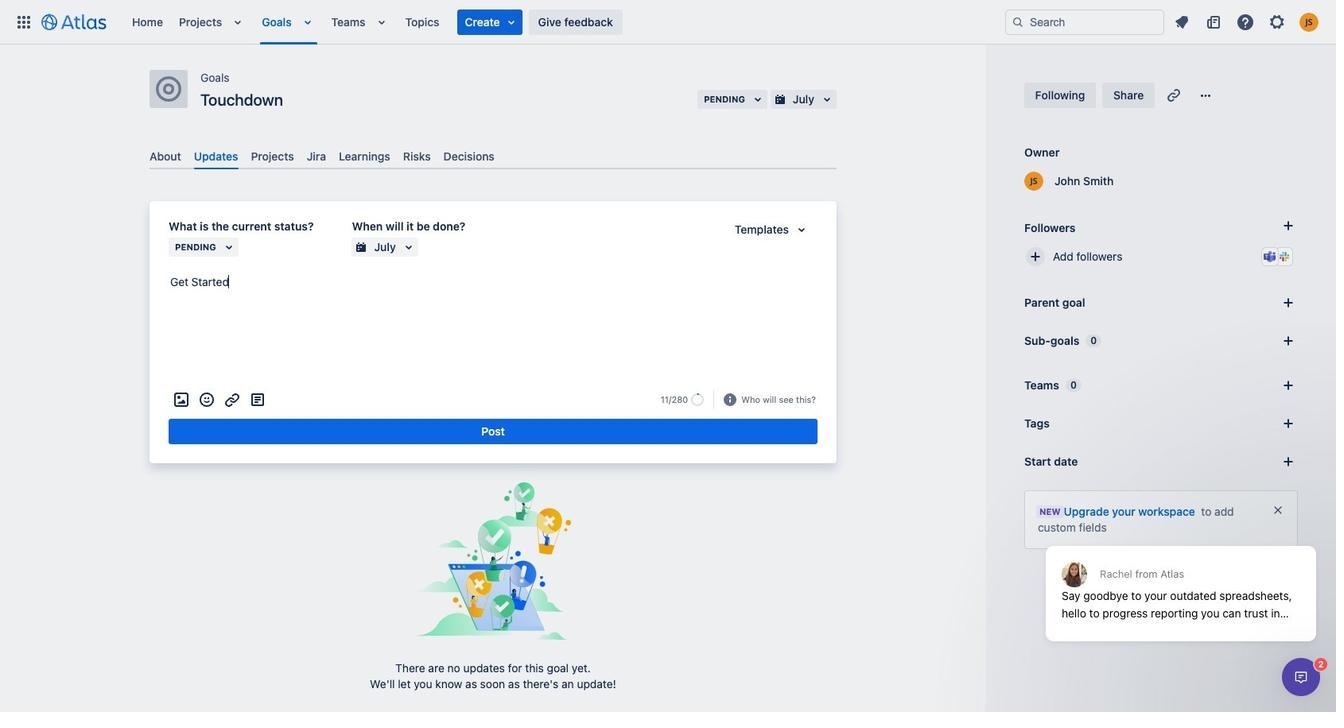 Task type: vqa. For each thing, say whether or not it's contained in the screenshot.
Switch to... icon on the top left of page
no



Task type: locate. For each thing, give the bounding box(es) containing it.
dialog
[[1038, 508, 1325, 654], [1283, 659, 1321, 697]]

list item
[[229, 0, 251, 44], [298, 0, 320, 44], [372, 0, 394, 44], [457, 9, 522, 35]]

Search field
[[1006, 9, 1165, 35]]

top element
[[10, 0, 1006, 44]]

Main content area, start typing to enter text. text field
[[169, 273, 818, 298]]

banner
[[0, 0, 1337, 45]]

1 horizontal spatial list
[[1168, 9, 1327, 35]]

search image
[[1012, 16, 1025, 28]]

list
[[124, 0, 1006, 44], [1168, 9, 1327, 35]]

None search field
[[1006, 9, 1165, 35]]

goal icon image
[[156, 76, 181, 102]]

0 vertical spatial dialog
[[1038, 508, 1325, 654]]

close banner image
[[1272, 504, 1285, 517]]

tab list
[[143, 143, 843, 170]]

list item inside top element
[[457, 9, 522, 35]]

insert emoji image
[[197, 391, 216, 410]]

slack logo showing nan channels are connected to this goal image
[[1279, 251, 1291, 263]]



Task type: describe. For each thing, give the bounding box(es) containing it.
add files, videos, or images image
[[172, 391, 191, 410]]

help image
[[1236, 12, 1255, 31]]

add follower image
[[1026, 247, 1045, 267]]

insert link image
[[223, 391, 242, 410]]

1 vertical spatial dialog
[[1283, 659, 1321, 697]]

add a follower image
[[1279, 216, 1298, 235]]

msteams logo showing  channels are connected to this goal image
[[1264, 251, 1277, 263]]

0 horizontal spatial list
[[124, 0, 1006, 44]]



